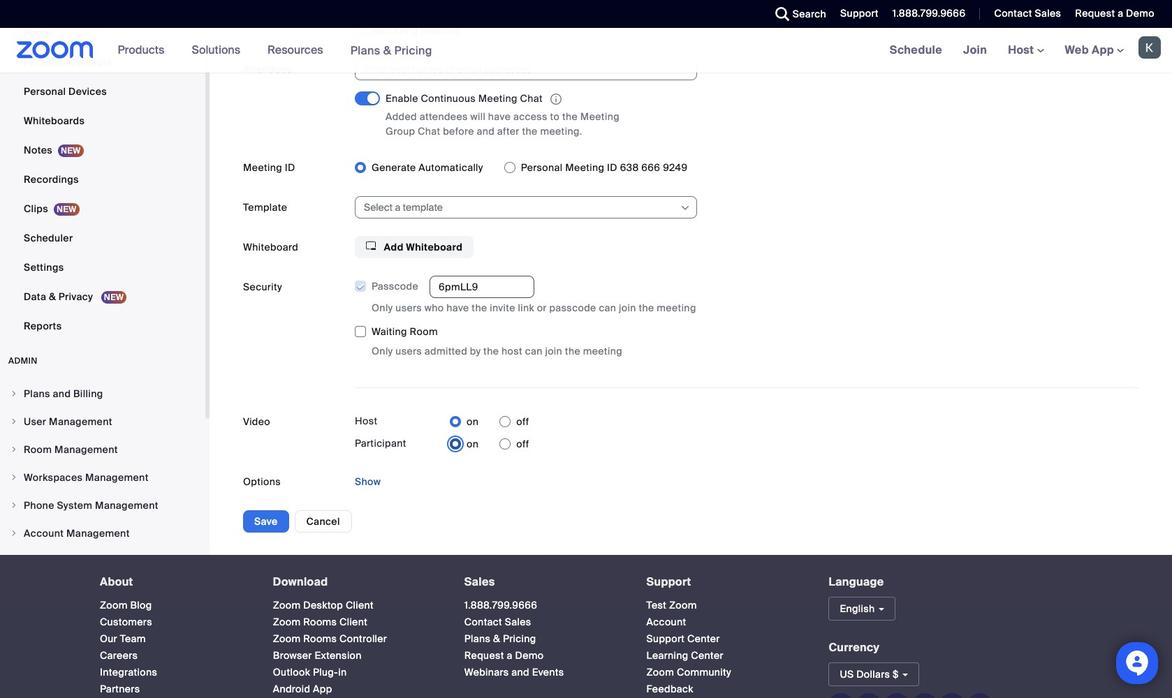 Task type: locate. For each thing, give the bounding box(es) containing it.
on
[[467, 416, 479, 429], [467, 438, 479, 451]]

sales up host dropdown button
[[1035, 7, 1061, 20]]

phone up zoom logo
[[24, 27, 54, 39]]

1 horizontal spatial can
[[599, 302, 616, 315]]

id inside meeting id option group
[[607, 162, 618, 174]]

account inside menu item
[[24, 528, 64, 540]]

plans inside the product information navigation
[[350, 43, 380, 58]]

1 vertical spatial phone
[[24, 500, 54, 512]]

banner
[[0, 28, 1172, 73]]

3 right image from the top
[[10, 530, 18, 538]]

app down the plug-
[[313, 683, 332, 696]]

0 vertical spatial account
[[24, 528, 64, 540]]

whiteboard down template
[[243, 241, 298, 254]]

1 vertical spatial request
[[464, 650, 504, 662]]

zoom rooms controller link
[[273, 633, 387, 646]]

center up learning center link
[[687, 633, 720, 646]]

and left the billing
[[53, 388, 71, 401]]

plans & pricing link
[[350, 43, 432, 58], [350, 43, 432, 58], [464, 633, 536, 646]]

passcode
[[549, 302, 596, 315]]

demo up profile picture
[[1126, 7, 1155, 20]]

right image
[[10, 418, 18, 426], [10, 446, 18, 454], [10, 474, 18, 482]]

management for account management
[[66, 528, 130, 540]]

0 vertical spatial plans
[[350, 43, 380, 58]]

1 vertical spatial users
[[396, 345, 422, 358]]

1 users from the top
[[396, 302, 422, 315]]

admin
[[8, 356, 38, 367]]

request up web app dropdown button at top right
[[1075, 7, 1115, 20]]

0 vertical spatial 1.888.799.9666
[[893, 7, 966, 20]]

careers
[[100, 650, 138, 662]]

2 on from the top
[[467, 438, 479, 451]]

center
[[687, 633, 720, 646], [691, 650, 724, 662]]

0 horizontal spatial request
[[464, 650, 504, 662]]

have right the who
[[447, 302, 469, 315]]

host option group
[[450, 411, 529, 433]]

0 vertical spatial &
[[383, 43, 391, 58]]

on for host
[[467, 416, 479, 429]]

right image inside user management menu item
[[10, 418, 18, 426]]

0 vertical spatial right image
[[10, 390, 18, 399]]

request
[[1075, 7, 1115, 20], [464, 650, 504, 662]]

1 vertical spatial app
[[313, 683, 332, 696]]

english button
[[829, 597, 896, 621]]

host
[[502, 345, 523, 358]]

phone
[[24, 27, 54, 39], [24, 500, 54, 512]]

plug-
[[313, 666, 338, 679]]

demo up webinars and events link
[[515, 650, 544, 662]]

2 whiteboard from the left
[[406, 241, 463, 254]]

0 horizontal spatial demo
[[515, 650, 544, 662]]

a up webinars and events link
[[507, 650, 513, 662]]

0 horizontal spatial a
[[507, 650, 513, 662]]

personal for personal devices
[[24, 86, 66, 98]]

on up the 'participant' option group
[[467, 416, 479, 429]]

off down host option group
[[516, 438, 529, 451]]

user management menu item
[[0, 409, 205, 436]]

& right data
[[49, 291, 56, 304]]

right image inside phone system management 'menu item'
[[10, 502, 18, 510]]

who
[[425, 302, 444, 315]]

0 horizontal spatial host
[[355, 415, 378, 428]]

1 off from the top
[[516, 416, 529, 429]]

Persistent Chat, enter email address,Enter user names or email addresses text field
[[364, 59, 676, 80]]

2 users from the top
[[396, 345, 422, 358]]

support up test zoom link
[[647, 575, 691, 590]]

off inside the 'participant' option group
[[516, 438, 529, 451]]

2 off from the top
[[516, 438, 529, 451]]

&
[[383, 43, 391, 58], [49, 291, 56, 304], [493, 633, 500, 646]]

contact up host dropdown button
[[994, 7, 1032, 20]]

contact down 1.888.799.9666 link
[[464, 616, 502, 629]]

off up the 'participant' option group
[[516, 416, 529, 429]]

personal inside meeting id option group
[[521, 162, 563, 174]]

right image left user
[[10, 418, 18, 426]]

1 horizontal spatial whiteboard
[[406, 241, 463, 254]]

0 vertical spatial right image
[[10, 418, 18, 426]]

0 horizontal spatial whiteboard
[[243, 241, 298, 254]]

plans up webinars
[[464, 633, 491, 646]]

app inside zoom desktop client zoom rooms client zoom rooms controller browser extension outlook plug-in android app
[[313, 683, 332, 696]]

0 vertical spatial can
[[599, 302, 616, 315]]

enable continuous meeting chat
[[386, 92, 543, 105]]

devices
[[68, 86, 107, 98]]

0 horizontal spatial &
[[49, 291, 56, 304]]

id left 638
[[607, 162, 618, 174]]

1 vertical spatial chat
[[418, 125, 440, 138]]

0 vertical spatial meeting
[[421, 24, 460, 37]]

1 right image from the top
[[10, 418, 18, 426]]

a up web app dropdown button at top right
[[1118, 7, 1124, 20]]

right image for workspaces management
[[10, 474, 18, 482]]

video
[[243, 416, 270, 429]]

right image left the workspaces
[[10, 474, 18, 482]]

have inside added attendees will have access to the meeting group chat before and after the meeting.
[[488, 111, 511, 123]]

room down the who
[[410, 326, 438, 338]]

settings
[[24, 262, 64, 274]]

0 horizontal spatial have
[[447, 302, 469, 315]]

1 horizontal spatial request
[[1075, 7, 1115, 20]]

2 vertical spatial support
[[647, 633, 685, 646]]

only
[[372, 302, 393, 315], [372, 345, 393, 358]]

2 horizontal spatial and
[[512, 666, 529, 679]]

0 horizontal spatial can
[[525, 345, 543, 358]]

desktop
[[303, 599, 343, 612]]

customers
[[100, 616, 152, 629]]

only for only users admitted by the host can join the meeting
[[372, 345, 393, 358]]

whiteboard right "add"
[[406, 241, 463, 254]]

1.888.799.9666 for 1.888.799.9666 contact sales plans & pricing request a demo webinars and events
[[464, 599, 537, 612]]

scheduler link
[[0, 225, 205, 253]]

0 vertical spatial rooms
[[303, 616, 337, 629]]

personal devices
[[24, 86, 107, 98]]

right image left 'system'
[[10, 502, 18, 510]]

meeting down meeting.
[[565, 162, 605, 174]]

security group
[[354, 276, 1139, 359]]

sales
[[1035, 7, 1061, 20], [464, 575, 495, 590], [505, 616, 531, 629]]

personal up the whiteboards
[[24, 86, 66, 98]]

& down recurring
[[383, 43, 391, 58]]

currency
[[829, 641, 880, 655]]

phone for phone system management
[[24, 500, 54, 512]]

host down contact sales
[[1008, 43, 1037, 57]]

only users admitted by the host can join the meeting
[[372, 345, 622, 358]]

personal meeting id 638 666 9249
[[521, 162, 688, 174]]

0 vertical spatial room
[[410, 326, 438, 338]]

select meeting template text field
[[364, 197, 679, 218]]

0 horizontal spatial pricing
[[394, 43, 432, 58]]

1 vertical spatial right image
[[10, 446, 18, 454]]

management up workspaces management
[[55, 444, 118, 457]]

right image
[[10, 390, 18, 399], [10, 502, 18, 510], [10, 530, 18, 538]]

menu item
[[0, 549, 205, 575]]

0 vertical spatial phone
[[24, 27, 54, 39]]

meeting up meeting.
[[580, 111, 620, 123]]

have up after
[[488, 111, 511, 123]]

off for participant
[[516, 438, 529, 451]]

or
[[537, 302, 547, 315]]

center up community
[[691, 650, 724, 662]]

right image inside workspaces management menu item
[[10, 474, 18, 482]]

phone inside 'menu item'
[[24, 500, 54, 512]]

0 vertical spatial chat
[[520, 92, 543, 105]]

room inside menu item
[[24, 444, 52, 457]]

1 vertical spatial and
[[53, 388, 71, 401]]

3 right image from the top
[[10, 474, 18, 482]]

0 horizontal spatial sales
[[464, 575, 495, 590]]

language
[[829, 575, 884, 590]]

2 vertical spatial plans
[[464, 633, 491, 646]]

have inside security group
[[447, 302, 469, 315]]

billing
[[73, 388, 103, 401]]

request a demo link
[[1065, 0, 1172, 28], [1075, 7, 1155, 20], [464, 650, 544, 662]]

1 horizontal spatial join
[[619, 302, 636, 315]]

support
[[840, 7, 879, 20], [647, 575, 691, 590], [647, 633, 685, 646]]

1 horizontal spatial chat
[[520, 92, 543, 105]]

on inside the 'participant' option group
[[467, 438, 479, 451]]

security
[[243, 281, 282, 294]]

host
[[1008, 43, 1037, 57], [355, 415, 378, 428]]

web
[[1065, 43, 1089, 57]]

can right 'passcode'
[[599, 302, 616, 315]]

management for user management
[[49, 416, 112, 429]]

support down 'account' link
[[647, 633, 685, 646]]

webinars and events link
[[464, 666, 564, 679]]

personal
[[24, 56, 66, 69], [24, 86, 66, 98], [521, 162, 563, 174]]

1 whiteboard from the left
[[243, 241, 298, 254]]

plans for plans and billing
[[24, 388, 50, 401]]

1.888.799.9666 link
[[464, 599, 537, 612]]

1.888.799.9666 down sales link on the bottom of the page
[[464, 599, 537, 612]]

0 vertical spatial pricing
[[394, 43, 432, 58]]

management up 'account management' menu item
[[95, 500, 158, 512]]

personal up personal devices
[[24, 56, 66, 69]]

feedback button
[[647, 683, 694, 696]]

sales down 1.888.799.9666 link
[[505, 616, 531, 629]]

1.888.799.9666
[[893, 7, 966, 20], [464, 599, 537, 612]]

1 horizontal spatial &
[[383, 43, 391, 58]]

1.888.799.9666 up schedule
[[893, 7, 966, 20]]

pricing down recurring meeting at the left top of page
[[394, 43, 432, 58]]

resources button
[[268, 28, 329, 73]]

chat down attendees
[[418, 125, 440, 138]]

1.888.799.9666 contact sales plans & pricing request a demo webinars and events
[[464, 599, 564, 679]]

0 horizontal spatial id
[[285, 162, 295, 174]]

2 horizontal spatial meeting
[[657, 302, 696, 315]]

meeting up added attendees will have access to the meeting group chat before and after the meeting.
[[478, 92, 518, 105]]

meeting up template
[[243, 162, 282, 174]]

management up phone system management 'menu item'
[[85, 472, 149, 484]]

support center link
[[647, 633, 720, 646]]

0 vertical spatial on
[[467, 416, 479, 429]]

plans inside menu item
[[24, 388, 50, 401]]

integrations link
[[100, 666, 157, 679]]

1 vertical spatial demo
[[515, 650, 544, 662]]

1 vertical spatial &
[[49, 291, 56, 304]]

plans down recurring
[[350, 43, 380, 58]]

customers link
[[100, 616, 152, 629]]

app right "web"
[[1092, 43, 1114, 57]]

right image left room management
[[10, 446, 18, 454]]

admitted
[[425, 345, 467, 358]]

1 horizontal spatial meeting
[[583, 345, 622, 358]]

account down 'system'
[[24, 528, 64, 540]]

$
[[893, 668, 899, 681]]

management down the billing
[[49, 416, 112, 429]]

request up webinars
[[464, 650, 504, 662]]

& down 1.888.799.9666 link
[[493, 633, 500, 646]]

zoom blog link
[[100, 599, 152, 612]]

on for participant
[[467, 438, 479, 451]]

search button
[[765, 0, 830, 28]]

sales inside 1.888.799.9666 contact sales plans & pricing request a demo webinars and events
[[505, 616, 531, 629]]

2 right image from the top
[[10, 502, 18, 510]]

users for who
[[396, 302, 422, 315]]

right image left account management
[[10, 530, 18, 538]]

1 id from the left
[[285, 162, 295, 174]]

1 horizontal spatial room
[[410, 326, 438, 338]]

1 horizontal spatial host
[[1008, 43, 1037, 57]]

0 vertical spatial users
[[396, 302, 422, 315]]

and down will
[[477, 125, 495, 138]]

1 horizontal spatial id
[[607, 162, 618, 174]]

0 horizontal spatial account
[[24, 528, 64, 540]]

& inside data & privacy link
[[49, 291, 56, 304]]

can right host
[[525, 345, 543, 358]]

1 horizontal spatial sales
[[505, 616, 531, 629]]

1 vertical spatial join
[[545, 345, 562, 358]]

room management
[[24, 444, 118, 457]]

0 vertical spatial app
[[1092, 43, 1114, 57]]

2 vertical spatial meeting
[[583, 345, 622, 358]]

sales up 1.888.799.9666 link
[[464, 575, 495, 590]]

off
[[516, 416, 529, 429], [516, 438, 529, 451]]

users up 'waiting room'
[[396, 302, 422, 315]]

waiting
[[372, 326, 407, 338]]

rooms down desktop
[[303, 616, 337, 629]]

on inside host option group
[[467, 416, 479, 429]]

1 horizontal spatial have
[[488, 111, 511, 123]]

plans
[[350, 43, 380, 58], [24, 388, 50, 401], [464, 633, 491, 646]]

1 vertical spatial a
[[507, 650, 513, 662]]

chat inside enable continuous meeting chat 'application'
[[520, 92, 543, 105]]

add whiteboard
[[381, 241, 463, 254]]

id up template
[[285, 162, 295, 174]]

1 horizontal spatial pricing
[[503, 633, 536, 646]]

management inside menu item
[[66, 528, 130, 540]]

0 vertical spatial contact
[[994, 7, 1032, 20]]

1 vertical spatial right image
[[10, 502, 18, 510]]

& for pricing
[[383, 43, 391, 58]]

user management
[[24, 416, 112, 429]]

test zoom link
[[647, 599, 697, 612]]

1 right image from the top
[[10, 390, 18, 399]]

only up waiting
[[372, 302, 393, 315]]

2 vertical spatial sales
[[505, 616, 531, 629]]

cancel
[[306, 516, 340, 528]]

1 vertical spatial contact
[[464, 616, 502, 629]]

a inside 1.888.799.9666 contact sales plans & pricing request a demo webinars and events
[[507, 650, 513, 662]]

0 horizontal spatial join
[[545, 345, 562, 358]]

meeting inside option group
[[565, 162, 605, 174]]

1 vertical spatial 1.888.799.9666
[[464, 599, 537, 612]]

on down host option group
[[467, 438, 479, 451]]

2 vertical spatial &
[[493, 633, 500, 646]]

1 on from the top
[[467, 416, 479, 429]]

rooms down the zoom rooms client link
[[303, 633, 337, 646]]

off inside host option group
[[516, 416, 529, 429]]

right image inside plans and billing menu item
[[10, 390, 18, 399]]

join
[[619, 302, 636, 315], [545, 345, 562, 358]]

and left events
[[512, 666, 529, 679]]

support right search
[[840, 7, 879, 20]]

None text field
[[430, 276, 534, 299]]

0 horizontal spatial chat
[[418, 125, 440, 138]]

1 rooms from the top
[[303, 616, 337, 629]]

host up participant
[[355, 415, 378, 428]]

android app link
[[273, 683, 332, 696]]

right image for room management
[[10, 446, 18, 454]]

right image inside room management menu item
[[10, 446, 18, 454]]

phone inside "personal menu" menu
[[24, 27, 54, 39]]

meeting id option group
[[355, 157, 1139, 179]]

zoom inside 'zoom blog customers our team careers integrations partners'
[[100, 599, 128, 612]]

0 horizontal spatial contact
[[464, 616, 502, 629]]

contact inside 1.888.799.9666 contact sales plans & pricing request a demo webinars and events
[[464, 616, 502, 629]]

1 vertical spatial have
[[447, 302, 469, 315]]

2 phone from the top
[[24, 500, 54, 512]]

personal down meeting.
[[521, 162, 563, 174]]

& inside the product information navigation
[[383, 43, 391, 58]]

2 id from the left
[[607, 162, 618, 174]]

right image for account
[[10, 530, 18, 538]]

pricing
[[394, 43, 432, 58], [503, 633, 536, 646]]

pricing up webinars and events link
[[503, 633, 536, 646]]

1 vertical spatial personal
[[24, 86, 66, 98]]

1 horizontal spatial plans
[[350, 43, 380, 58]]

0 vertical spatial have
[[488, 111, 511, 123]]

join right 'passcode'
[[619, 302, 636, 315]]

room down user
[[24, 444, 52, 457]]

2 vertical spatial personal
[[521, 162, 563, 174]]

0 vertical spatial and
[[477, 125, 495, 138]]

test zoom account support center learning center zoom community feedback
[[647, 599, 731, 696]]

0 vertical spatial personal
[[24, 56, 66, 69]]

0 vertical spatial host
[[1008, 43, 1037, 57]]

1 vertical spatial only
[[372, 345, 393, 358]]

product information navigation
[[107, 28, 443, 73]]

schedule link
[[879, 28, 953, 73]]

0 horizontal spatial and
[[53, 388, 71, 401]]

web app
[[1065, 43, 1114, 57]]

right image inside 'account management' menu item
[[10, 530, 18, 538]]

account down test zoom link
[[647, 616, 686, 629]]

after
[[497, 125, 520, 138]]

1 vertical spatial on
[[467, 438, 479, 451]]

users
[[396, 302, 422, 315], [396, 345, 422, 358]]

join link
[[953, 28, 998, 73]]

generate automatically
[[372, 162, 483, 174]]

blog
[[130, 599, 152, 612]]

dollars
[[857, 668, 890, 681]]

and inside menu item
[[53, 388, 71, 401]]

2 right image from the top
[[10, 446, 18, 454]]

2 horizontal spatial plans
[[464, 633, 491, 646]]

management down phone system management 'menu item'
[[66, 528, 130, 540]]

schedule
[[890, 43, 942, 57]]

0 vertical spatial off
[[516, 416, 529, 429]]

data & privacy
[[24, 291, 96, 304]]

1.888.799.9666 inside 1.888.799.9666 contact sales plans & pricing request a demo webinars and events
[[464, 599, 537, 612]]

passcode
[[372, 280, 418, 293]]

0 horizontal spatial plans
[[24, 388, 50, 401]]

1 only from the top
[[372, 302, 393, 315]]

only down waiting
[[372, 345, 393, 358]]

1 horizontal spatial demo
[[1126, 7, 1155, 20]]

1 vertical spatial sales
[[464, 575, 495, 590]]

users down 'waiting room'
[[396, 345, 422, 358]]

0 horizontal spatial app
[[313, 683, 332, 696]]

about
[[100, 575, 133, 590]]

whiteboard
[[243, 241, 298, 254], [406, 241, 463, 254]]

phone down the workspaces
[[24, 500, 54, 512]]

plans up user
[[24, 388, 50, 401]]

join right host
[[545, 345, 562, 358]]

and
[[477, 125, 495, 138], [53, 388, 71, 401], [512, 666, 529, 679]]

zoom rooms client link
[[273, 616, 368, 629]]

english
[[840, 603, 875, 616]]

personal inside 'personal devices' link
[[24, 86, 66, 98]]

1 horizontal spatial app
[[1092, 43, 1114, 57]]

1 phone from the top
[[24, 27, 54, 39]]

invite
[[490, 302, 515, 315]]

0 vertical spatial only
[[372, 302, 393, 315]]

1 horizontal spatial 1.888.799.9666
[[893, 7, 966, 20]]

chat up access
[[520, 92, 543, 105]]

1 horizontal spatial a
[[1118, 7, 1124, 20]]

2 only from the top
[[372, 345, 393, 358]]

zoom blog customers our team careers integrations partners
[[100, 599, 157, 696]]

right image down admin
[[10, 390, 18, 399]]

666
[[642, 162, 660, 174]]



Task type: vqa. For each thing, say whether or not it's contained in the screenshot.
user photo
no



Task type: describe. For each thing, give the bounding box(es) containing it.
management for room management
[[55, 444, 118, 457]]

meetings navigation
[[879, 28, 1172, 73]]

host button
[[1008, 43, 1044, 57]]

participant option group
[[450, 433, 529, 456]]

off for host
[[516, 416, 529, 429]]

automatically
[[419, 162, 483, 174]]

and inside 1.888.799.9666 contact sales plans & pricing request a demo webinars and events
[[512, 666, 529, 679]]

demo inside 1.888.799.9666 contact sales plans & pricing request a demo webinars and events
[[515, 650, 544, 662]]

only for only users who have the invite link or passcode can join the meeting
[[372, 302, 393, 315]]

personal for personal meeting id 638 666 9249
[[521, 162, 563, 174]]

0 vertical spatial client
[[346, 599, 374, 612]]

show options image
[[680, 203, 691, 214]]

1 horizontal spatial contact
[[994, 7, 1032, 20]]

phone link
[[0, 19, 205, 47]]

request a demo
[[1075, 7, 1155, 20]]

phone system management menu item
[[0, 493, 205, 519]]

none text field inside security group
[[430, 276, 534, 299]]

zoom desktop client zoom rooms client zoom rooms controller browser extension outlook plug-in android app
[[273, 599, 387, 696]]

template
[[243, 201, 287, 214]]

meeting inside added attendees will have access to the meeting group chat before and after the meeting.
[[580, 111, 620, 123]]

app inside meetings navigation
[[1092, 43, 1114, 57]]

right image for user management
[[10, 418, 18, 426]]

workspaces
[[24, 472, 83, 484]]

users for admitted
[[396, 345, 422, 358]]

pricing inside the product information navigation
[[394, 43, 432, 58]]

to
[[550, 111, 560, 123]]

plans for plans & pricing
[[350, 43, 380, 58]]

request inside 1.888.799.9666 contact sales plans & pricing request a demo webinars and events
[[464, 650, 504, 662]]

admin menu menu
[[0, 381, 205, 577]]

plans inside 1.888.799.9666 contact sales plans & pricing request a demo webinars and events
[[464, 633, 491, 646]]

data & privacy link
[[0, 283, 205, 311]]

learning center link
[[647, 650, 724, 662]]

plans & pricing
[[350, 43, 432, 58]]

management inside 'menu item'
[[95, 500, 158, 512]]

& inside 1.888.799.9666 contact sales plans & pricing request a demo webinars and events
[[493, 633, 500, 646]]

recurring meeting
[[372, 24, 460, 37]]

enable continuous meeting chat application
[[386, 92, 651, 107]]

host inside meetings navigation
[[1008, 43, 1037, 57]]

plans and billing menu item
[[0, 381, 205, 408]]

test
[[647, 599, 667, 612]]

continuous
[[421, 92, 476, 105]]

search
[[793, 8, 826, 20]]

learn more about enable continuous meeting chat image
[[546, 93, 566, 106]]

support inside test zoom account support center learning center zoom community feedback
[[647, 633, 685, 646]]

show
[[355, 476, 381, 489]]

download
[[273, 575, 328, 590]]

0 vertical spatial demo
[[1126, 7, 1155, 20]]

chat inside added attendees will have access to the meeting group chat before and after the meeting.
[[418, 125, 440, 138]]

0 vertical spatial sales
[[1035, 7, 1061, 20]]

notes
[[24, 144, 52, 157]]

in
[[338, 666, 347, 679]]

1 vertical spatial meeting
[[657, 302, 696, 315]]

browser extension link
[[273, 650, 362, 662]]

personal for personal contacts
[[24, 56, 66, 69]]

0 vertical spatial center
[[687, 633, 720, 646]]

account inside test zoom account support center learning center zoom community feedback
[[647, 616, 686, 629]]

room inside security group
[[410, 326, 438, 338]]

phone for phone
[[24, 27, 54, 39]]

us dollars $ button
[[829, 663, 920, 686]]

reports link
[[0, 313, 205, 341]]

meeting.
[[540, 125, 582, 138]]

us dollars $
[[840, 668, 899, 681]]

user
[[24, 416, 46, 429]]

partners
[[100, 683, 140, 696]]

solutions
[[192, 43, 240, 57]]

0 vertical spatial join
[[619, 302, 636, 315]]

learning
[[647, 650, 689, 662]]

0 vertical spatial a
[[1118, 7, 1124, 20]]

feedback
[[647, 683, 694, 696]]

638
[[620, 162, 639, 174]]

save
[[254, 516, 278, 528]]

personal contacts
[[24, 56, 112, 69]]

solutions button
[[192, 28, 247, 73]]

workspaces management
[[24, 472, 149, 484]]

profile picture image
[[1139, 36, 1161, 59]]

meeting inside 'application'
[[478, 92, 518, 105]]

account management
[[24, 528, 130, 540]]

2 rooms from the top
[[303, 633, 337, 646]]

browser
[[273, 650, 312, 662]]

right image for plans
[[10, 390, 18, 399]]

personal menu menu
[[0, 0, 205, 342]]

controller
[[340, 633, 387, 646]]

contact sales
[[994, 7, 1061, 20]]

partners link
[[100, 683, 140, 696]]

recordings
[[24, 174, 79, 186]]

1 vertical spatial support
[[647, 575, 691, 590]]

reports
[[24, 320, 62, 333]]

resources
[[268, 43, 323, 57]]

added
[[386, 111, 417, 123]]

community
[[677, 666, 731, 679]]

0 vertical spatial support
[[840, 7, 879, 20]]

account link
[[647, 616, 686, 629]]

management for workspaces management
[[85, 472, 149, 484]]

cancel button
[[294, 511, 352, 533]]

our
[[100, 633, 117, 646]]

& for privacy
[[49, 291, 56, 304]]

recurring
[[372, 24, 418, 37]]

only users who have the invite link or passcode can join the meeting
[[372, 302, 696, 315]]

side navigation navigation
[[0, 0, 210, 577]]

whiteboard inside button
[[406, 241, 463, 254]]

generate
[[372, 162, 416, 174]]

9249
[[663, 162, 688, 174]]

about link
[[100, 575, 133, 590]]

products
[[118, 43, 164, 57]]

and inside added attendees will have access to the meeting group chat before and after the meeting.
[[477, 125, 495, 138]]

products button
[[118, 28, 171, 73]]

events
[[532, 666, 564, 679]]

android
[[273, 683, 310, 696]]

join
[[963, 43, 987, 57]]

zoom logo image
[[17, 41, 93, 59]]

personal contacts link
[[0, 49, 205, 76]]

whiteboards
[[24, 115, 85, 127]]

careers link
[[100, 650, 138, 662]]

outlook plug-in link
[[273, 666, 347, 679]]

right image for phone
[[10, 502, 18, 510]]

0 vertical spatial request
[[1075, 7, 1115, 20]]

1 vertical spatial host
[[355, 415, 378, 428]]

1 vertical spatial can
[[525, 345, 543, 358]]

waiting room
[[372, 326, 438, 338]]

1.888.799.9666 for 1.888.799.9666
[[893, 7, 966, 20]]

contacts
[[68, 56, 112, 69]]

0 horizontal spatial meeting
[[421, 24, 460, 37]]

zoom community link
[[647, 666, 731, 679]]

have for the
[[447, 302, 469, 315]]

link
[[518, 302, 534, 315]]

room management menu item
[[0, 437, 205, 463]]

1 vertical spatial client
[[340, 616, 368, 629]]

have for access
[[488, 111, 511, 123]]

workspaces management menu item
[[0, 465, 205, 491]]

account management menu item
[[0, 521, 205, 547]]

whiteboards link
[[0, 107, 205, 135]]

1 vertical spatial center
[[691, 650, 724, 662]]

notes link
[[0, 137, 205, 164]]

save button
[[243, 511, 289, 533]]

banner containing products
[[0, 28, 1172, 73]]

extension
[[315, 650, 362, 662]]

pricing inside 1.888.799.9666 contact sales plans & pricing request a demo webinars and events
[[503, 633, 536, 646]]

sales link
[[464, 575, 495, 590]]

clips
[[24, 203, 48, 215]]



